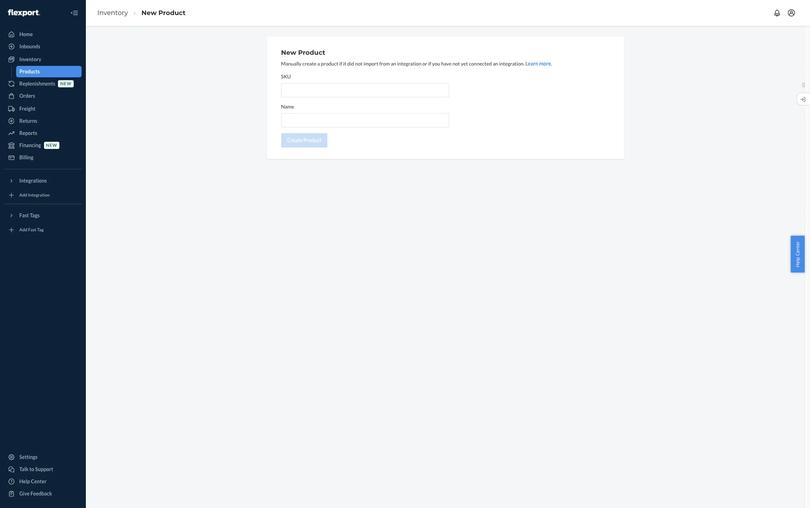 Task type: vqa. For each thing, say whether or not it's contained in the screenshot.
service
no



Task type: describe. For each thing, give the bounding box(es) containing it.
products link
[[16, 66, 82, 77]]

product
[[321, 61, 339, 67]]

talk to support
[[19, 466, 53, 472]]

1 vertical spatial center
[[31, 478, 47, 485]]

to
[[29, 466, 34, 472]]

did
[[348, 61, 354, 67]]

close navigation image
[[70, 9, 79, 17]]

home link
[[4, 29, 82, 40]]

home
[[19, 31, 33, 37]]

open notifications image
[[774, 9, 782, 17]]

2 if from the left
[[429, 61, 432, 67]]

you
[[433, 61, 441, 67]]

.
[[551, 61, 552, 67]]

billing
[[19, 154, 33, 160]]

open account menu image
[[788, 9, 796, 17]]

integration
[[28, 192, 50, 198]]

yet
[[461, 61, 468, 67]]

integrations
[[19, 178, 47, 184]]

or
[[423, 61, 428, 67]]

add for add integration
[[19, 192, 27, 198]]

billing link
[[4, 152, 82, 163]]

fast tags
[[19, 212, 40, 218]]

reports
[[19, 130, 37, 136]]

more
[[540, 61, 551, 67]]

feedback
[[31, 491, 52, 497]]

add fast tag
[[19, 227, 44, 233]]

breadcrumbs navigation
[[92, 2, 191, 23]]

product inside button
[[304, 137, 322, 143]]

support
[[35, 466, 53, 472]]

fast inside dropdown button
[[19, 212, 29, 218]]

settings
[[19, 454, 38, 460]]

a
[[318, 61, 320, 67]]

from
[[380, 61, 390, 67]]

help center inside button
[[795, 241, 802, 267]]

manually create a product if it did not import from an integration or if you have not yet connected an integration. learn more .
[[281, 61, 552, 67]]

0 horizontal spatial inventory link
[[4, 54, 82, 65]]

1 vertical spatial inventory
[[19, 56, 41, 62]]

connected
[[469, 61, 492, 67]]

add for add fast tag
[[19, 227, 27, 233]]

1 an from the left
[[391, 61, 397, 67]]

create product button
[[281, 133, 328, 148]]

talk
[[19, 466, 28, 472]]

new for replenishments
[[60, 81, 72, 86]]

returns link
[[4, 115, 82, 127]]

integrations button
[[4, 175, 82, 187]]

fast tags button
[[4, 210, 82, 221]]

create
[[287, 137, 303, 143]]

tag
[[37, 227, 44, 233]]

name
[[281, 103, 294, 110]]

create
[[303, 61, 317, 67]]

help center button
[[792, 236, 805, 272]]

help inside button
[[795, 257, 802, 267]]

new product inside breadcrumbs navigation
[[142, 9, 186, 17]]

add integration
[[19, 192, 50, 198]]

products
[[20, 68, 40, 74]]



Task type: locate. For each thing, give the bounding box(es) containing it.
flexport logo image
[[8, 9, 40, 16]]

0 vertical spatial help
[[795, 257, 802, 267]]

1 horizontal spatial an
[[493, 61, 499, 67]]

1 vertical spatial fast
[[28, 227, 36, 233]]

1 horizontal spatial help
[[795, 257, 802, 267]]

add
[[19, 192, 27, 198], [19, 227, 27, 233]]

1 vertical spatial help center
[[19, 478, 47, 485]]

financing
[[19, 142, 41, 148]]

fast left tag
[[28, 227, 36, 233]]

inventory link inside breadcrumbs navigation
[[97, 9, 128, 17]]

talk to support button
[[4, 464, 82, 475]]

learn
[[526, 61, 539, 67]]

1 vertical spatial new
[[46, 143, 57, 148]]

inventory inside breadcrumbs navigation
[[97, 9, 128, 17]]

0 horizontal spatial center
[[31, 478, 47, 485]]

create product
[[287, 137, 322, 143]]

fast
[[19, 212, 29, 218], [28, 227, 36, 233]]

orders link
[[4, 90, 82, 102]]

add left the integration
[[19, 192, 27, 198]]

0 horizontal spatial an
[[391, 61, 397, 67]]

None text field
[[281, 83, 449, 97]]

sku
[[281, 73, 291, 80]]

an right 'from' at the left of the page
[[391, 61, 397, 67]]

1 horizontal spatial inventory
[[97, 9, 128, 17]]

2 an from the left
[[493, 61, 499, 67]]

center inside button
[[795, 241, 802, 256]]

0 vertical spatial new
[[142, 9, 157, 17]]

0 horizontal spatial new
[[46, 143, 57, 148]]

0 horizontal spatial inventory
[[19, 56, 41, 62]]

0 horizontal spatial new
[[142, 9, 157, 17]]

0 horizontal spatial not
[[355, 61, 363, 67]]

give feedback
[[19, 491, 52, 497]]

1 vertical spatial new product
[[281, 49, 326, 57]]

0 vertical spatial add
[[19, 192, 27, 198]]

1 vertical spatial new
[[281, 49, 297, 57]]

None text field
[[281, 113, 449, 127]]

an right connected
[[493, 61, 499, 67]]

0 vertical spatial help center
[[795, 241, 802, 267]]

an
[[391, 61, 397, 67], [493, 61, 499, 67]]

add down the fast tags
[[19, 227, 27, 233]]

integration
[[398, 61, 422, 67]]

help center
[[795, 241, 802, 267], [19, 478, 47, 485]]

inbounds link
[[4, 41, 82, 52]]

orders
[[19, 93, 35, 99]]

new down products "link"
[[60, 81, 72, 86]]

2 vertical spatial product
[[304, 137, 322, 143]]

1 horizontal spatial if
[[429, 61, 432, 67]]

if
[[340, 61, 343, 67], [429, 61, 432, 67]]

inbounds
[[19, 43, 40, 49]]

new for financing
[[46, 143, 57, 148]]

0 vertical spatial new
[[60, 81, 72, 86]]

product
[[159, 9, 186, 17], [298, 49, 326, 57], [304, 137, 322, 143]]

add fast tag link
[[4, 224, 82, 236]]

1 horizontal spatial inventory link
[[97, 9, 128, 17]]

0 horizontal spatial help center
[[19, 478, 47, 485]]

center
[[795, 241, 802, 256], [31, 478, 47, 485]]

manually
[[281, 61, 302, 67]]

new down reports link
[[46, 143, 57, 148]]

not left yet
[[453, 61, 460, 67]]

1 horizontal spatial help center
[[795, 241, 802, 267]]

new product link
[[142, 9, 186, 17]]

it
[[343, 61, 347, 67]]

new
[[60, 81, 72, 86], [46, 143, 57, 148]]

learn more button
[[526, 60, 551, 67]]

help center link
[[4, 476, 82, 487]]

if left the it
[[340, 61, 343, 67]]

have
[[442, 61, 452, 67]]

import
[[364, 61, 379, 67]]

freight link
[[4, 103, 82, 115]]

0 vertical spatial new product
[[142, 9, 186, 17]]

inventory link
[[97, 9, 128, 17], [4, 54, 82, 65]]

1 vertical spatial inventory link
[[4, 54, 82, 65]]

reports link
[[4, 127, 82, 139]]

1 vertical spatial product
[[298, 49, 326, 57]]

0 vertical spatial fast
[[19, 212, 29, 218]]

0 horizontal spatial help
[[19, 478, 30, 485]]

1 vertical spatial add
[[19, 227, 27, 233]]

2 add from the top
[[19, 227, 27, 233]]

1 horizontal spatial new product
[[281, 49, 326, 57]]

product inside breadcrumbs navigation
[[159, 9, 186, 17]]

fast left the tags
[[19, 212, 29, 218]]

give
[[19, 491, 30, 497]]

1 not from the left
[[355, 61, 363, 67]]

settings link
[[4, 452, 82, 463]]

2 not from the left
[[453, 61, 460, 67]]

0 horizontal spatial if
[[340, 61, 343, 67]]

not right did
[[355, 61, 363, 67]]

replenishments
[[19, 81, 55, 87]]

1 horizontal spatial new
[[281, 49, 297, 57]]

integration.
[[500, 61, 525, 67]]

add integration link
[[4, 189, 82, 201]]

new
[[142, 9, 157, 17], [281, 49, 297, 57]]

new product
[[142, 9, 186, 17], [281, 49, 326, 57]]

not
[[355, 61, 363, 67], [453, 61, 460, 67]]

1 horizontal spatial center
[[795, 241, 802, 256]]

inventory
[[97, 9, 128, 17], [19, 56, 41, 62]]

0 vertical spatial inventory link
[[97, 9, 128, 17]]

1 if from the left
[[340, 61, 343, 67]]

returns
[[19, 118, 37, 124]]

help
[[795, 257, 802, 267], [19, 478, 30, 485]]

1 add from the top
[[19, 192, 27, 198]]

0 vertical spatial inventory
[[97, 9, 128, 17]]

tags
[[30, 212, 40, 218]]

0 horizontal spatial new product
[[142, 9, 186, 17]]

1 horizontal spatial not
[[453, 61, 460, 67]]

freight
[[19, 106, 35, 112]]

1 vertical spatial help
[[19, 478, 30, 485]]

new inside breadcrumbs navigation
[[142, 9, 157, 17]]

give feedback button
[[4, 488, 82, 500]]

0 vertical spatial product
[[159, 9, 186, 17]]

if right or
[[429, 61, 432, 67]]

0 vertical spatial center
[[795, 241, 802, 256]]

1 horizontal spatial new
[[60, 81, 72, 86]]



